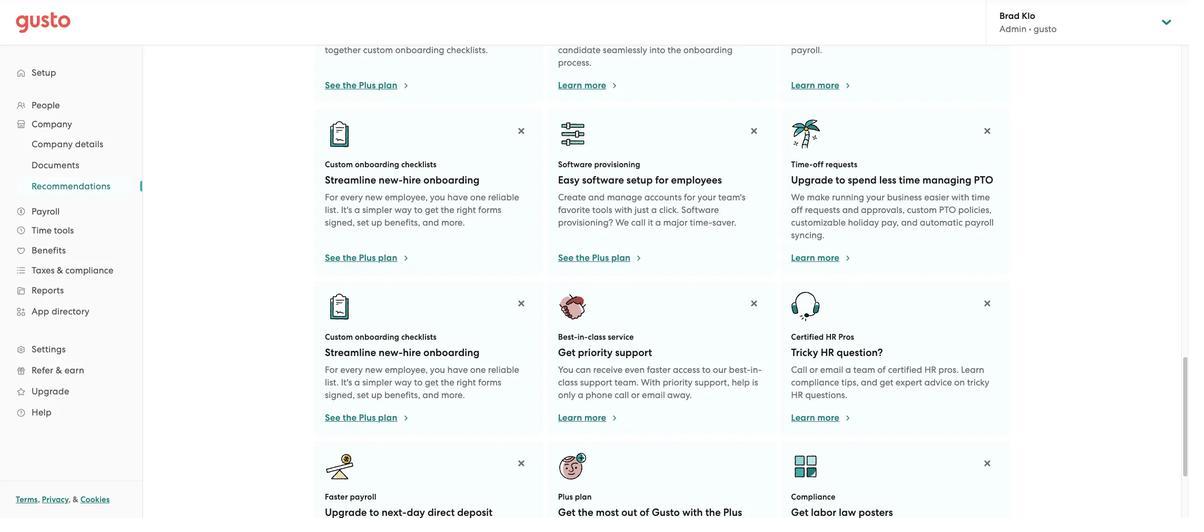 Task type: vqa. For each thing, say whether or not it's contained in the screenshot.
'your' inside Who is your company planning to pay? Select all that apply
no



Task type: describe. For each thing, give the bounding box(es) containing it.
1 vertical spatial right
[[457, 205, 476, 215]]

tricky
[[792, 347, 819, 359]]

access inside upgrade to the plus plan and get access to applicant tracking, publish job postings to popular sites, customize offer letters, and put together custom onboarding checklists.
[[465, 7, 492, 17]]

•
[[1029, 24, 1032, 34]]

1 vertical spatial payroll
[[350, 493, 377, 503]]

2 way from the top
[[395, 378, 412, 388]]

major
[[664, 218, 688, 228]]

customize
[[383, 32, 424, 43]]

we inside create and manage accounts for your team's favorite tools with just a click. software provisioning? we call it a major time-saver.
[[616, 218, 629, 228]]

2 simpler from the top
[[362, 378, 393, 388]]

hr right tricky
[[821, 347, 835, 359]]

of
[[878, 365, 886, 376]]

payroll
[[32, 207, 60, 217]]

get inside have expenses and receipts from employees to manage? upgrade plans and get access to our expense approval tool that integrates with payroll.
[[916, 19, 930, 30]]

app directory link
[[11, 302, 132, 321]]

benefits link
[[11, 241, 132, 260]]

expenses
[[816, 7, 854, 17]]

job
[[438, 19, 451, 30]]

or inside 'you can receive even faster access to our best-in- class support team. with priority support, help is only a phone call or email away.'
[[631, 390, 640, 401]]

1 signed, from the top
[[325, 218, 355, 228]]

2 signed, from the top
[[325, 390, 355, 401]]

upgrade to the plus plan and get access to applicant tracking, publish job postings to popular sites, customize offer letters, and put together custom onboarding checklists.
[[325, 7, 511, 55]]

less
[[880, 174, 897, 187]]

setup
[[627, 174, 653, 187]]

software provisioning easy software setup for employees
[[558, 160, 722, 187]]

tricky
[[968, 378, 990, 388]]

get inside best-in-class service get priority support
[[558, 347, 576, 359]]

certified hr pros tricky hr question?
[[792, 333, 883, 359]]

software inside create and manage accounts for your team's favorite tools with just a click. software provisioning? we call it a major time-saver.
[[682, 205, 719, 215]]

our inside 'you can receive even faster access to our best-in- class support team. with priority support, help is only a phone call or email away.'
[[713, 365, 727, 376]]

make
[[807, 192, 830, 203]]

1 new from the top
[[365, 192, 383, 203]]

klo
[[1022, 11, 1036, 22]]

0 horizontal spatial gusto
[[632, 32, 657, 43]]

directory
[[52, 307, 90, 317]]

list containing people
[[0, 96, 142, 424]]

1 set from the top
[[357, 218, 369, 228]]

you can receive even faster access to our best-in- class support team. with priority support, help is only a phone call or email away.
[[558, 365, 762, 401]]

documents link
[[19, 156, 132, 175]]

upgrade link
[[11, 382, 132, 401]]

process.
[[558, 57, 592, 68]]

popular
[[325, 32, 358, 43]]

off inside time-off requests upgrade to spend less time managing pto
[[813, 160, 824, 170]]

best-
[[558, 333, 578, 342]]

and inside call or email a team of certified hr pros. learn compliance tips, and get expert advice on tricky hr questions.
[[861, 378, 878, 388]]

2 have from the top
[[448, 365, 468, 376]]

help inside "get help with hiring by using gusto recruiting to post jobs and attract applicants. manage your applicants within gusto and bring the right candidate seamlessly into the onboarding process."
[[576, 7, 594, 17]]

custom inside we make running your business easier with time off requests and approvals, custom pto policies, customizable holiday pay, and automatic payroll syncing.
[[907, 205, 937, 215]]

help inside 'you can receive even faster access to our best-in- class support team. with priority support, help is only a phone call or email away.'
[[732, 378, 750, 388]]

on
[[955, 378, 965, 388]]

earn
[[65, 366, 84, 376]]

pros
[[839, 333, 855, 342]]

settings link
[[11, 340, 132, 359]]

2 it's from the top
[[341, 378, 352, 388]]

applicants
[[558, 32, 602, 43]]

privacy
[[42, 496, 69, 505]]

software
[[582, 174, 624, 187]]

2 benefits, from the top
[[385, 390, 420, 401]]

1 every from the top
[[340, 192, 363, 203]]

more for upgrade
[[818, 253, 840, 264]]

hr left pros
[[826, 333, 837, 342]]

publish
[[405, 19, 436, 30]]

1 horizontal spatial gusto
[[679, 7, 704, 17]]

faster payroll
[[325, 493, 377, 503]]

learn more for upgrade
[[792, 253, 840, 264]]

2 vertical spatial &
[[73, 496, 79, 505]]

2 you from the top
[[430, 365, 445, 376]]

support inside 'you can receive even faster access to our best-in- class support team. with priority support, help is only a phone call or email away.'
[[580, 378, 613, 388]]

tracking,
[[367, 19, 403, 30]]

integrates
[[906, 32, 948, 43]]

learn more link for upgrade
[[792, 252, 852, 265]]

by
[[642, 7, 653, 17]]

is
[[752, 378, 758, 388]]

2 streamline from the top
[[325, 347, 376, 359]]

learn for the learn more link below process. on the left top
[[558, 80, 582, 91]]

priority inside best-in-class service get priority support
[[578, 347, 613, 359]]

time-off requests upgrade to spend less time managing pto
[[792, 160, 994, 187]]

within
[[604, 32, 630, 43]]

more down payroll.
[[818, 80, 840, 91]]

learn more link down payroll.
[[792, 80, 852, 92]]

upgrade inside upgrade to the plus plan and get access to applicant tracking, publish job postings to popular sites, customize offer letters, and put together custom onboarding checklists.
[[325, 7, 362, 17]]

click.
[[659, 205, 679, 215]]

manage?
[[792, 19, 831, 30]]

expense
[[792, 32, 826, 43]]

people button
[[11, 96, 132, 115]]

software inside software provisioning easy software setup for employees
[[558, 160, 593, 170]]

2 employee, from the top
[[385, 365, 428, 376]]

learn for the learn more link below payroll.
[[792, 80, 816, 91]]

your inside create and manage accounts for your team's favorite tools with just a click. software provisioning? we call it a major time-saver.
[[698, 192, 716, 203]]

sites,
[[360, 32, 381, 43]]

tools inside create and manage accounts for your team's favorite tools with just a click. software provisioning? we call it a major time-saver.
[[593, 205, 613, 215]]

1 , from the left
[[38, 496, 40, 505]]

jobs
[[579, 19, 596, 30]]

checklists.
[[447, 45, 488, 55]]

payroll.
[[792, 45, 823, 55]]

2 one from the top
[[470, 365, 486, 376]]

service
[[608, 333, 634, 342]]

taxes & compliance button
[[11, 261, 132, 280]]

only
[[558, 390, 576, 401]]

reports
[[32, 286, 64, 296]]

to inside time-off requests upgrade to spend less time managing pto
[[836, 174, 846, 187]]

your inside "get help with hiring by using gusto recruiting to post jobs and attract applicants. manage your applicants within gusto and bring the right candidate seamlessly into the onboarding process."
[[733, 19, 752, 30]]

more down process. on the left top
[[585, 80, 607, 91]]

app
[[32, 307, 49, 317]]

get inside upgrade to the plus plan and get access to applicant tracking, publish job postings to popular sites, customize offer letters, and put together custom onboarding checklists.
[[449, 7, 463, 17]]

learn for service's the learn more link
[[558, 413, 582, 424]]

1 for every new employee, you have one reliable list. it's a simpler way to get the right forms signed, set up benefits, and more. from the top
[[325, 192, 519, 228]]

have
[[792, 7, 813, 17]]

2 hire from the top
[[403, 347, 421, 359]]

question?
[[837, 347, 883, 359]]

spend
[[848, 174, 877, 187]]

phone
[[586, 390, 613, 401]]

our inside have expenses and receipts from employees to manage? upgrade plans and get access to our expense approval tool that integrates with payroll.
[[972, 19, 986, 30]]

email inside call or email a team of certified hr pros. learn compliance tips, and get expert advice on tricky hr questions.
[[821, 365, 844, 376]]

hr up advice
[[925, 365, 937, 376]]

using
[[655, 7, 677, 17]]

off inside we make running your business easier with time off requests and approvals, custom pto policies, customizable holiday pay, and automatic payroll syncing.
[[792, 205, 803, 215]]

1 for from the top
[[325, 192, 338, 203]]

that
[[886, 32, 904, 43]]

questions.
[[806, 390, 848, 401]]

1 employee, from the top
[[385, 192, 428, 203]]

terms link
[[16, 496, 38, 505]]

settings
[[32, 345, 66, 355]]

admin
[[1000, 24, 1027, 34]]

team.
[[615, 378, 639, 388]]

requests inside time-off requests upgrade to spend less time managing pto
[[826, 160, 858, 170]]

compliance inside dropdown button
[[65, 266, 114, 276]]

together
[[325, 45, 361, 55]]

plan inside upgrade to the plus plan and get access to applicant tracking, publish job postings to popular sites, customize offer letters, and put together custom onboarding checklists.
[[409, 7, 428, 17]]

business
[[887, 192, 922, 203]]

more for service
[[585, 413, 607, 424]]

best-
[[729, 365, 751, 376]]

pros.
[[939, 365, 959, 376]]

payroll inside we make running your business easier with time off requests and approvals, custom pto policies, customizable holiday pay, and automatic payroll syncing.
[[965, 218, 994, 228]]

in- inside 'you can receive even faster access to our best-in- class support team. with priority support, help is only a phone call or email away.'
[[751, 365, 762, 376]]

email inside 'you can receive even faster access to our best-in- class support team. with priority support, help is only a phone call or email away.'
[[642, 390, 665, 401]]

2 list. from the top
[[325, 378, 339, 388]]

2 every from the top
[[340, 365, 363, 376]]

setup
[[32, 67, 56, 78]]

create
[[558, 192, 586, 203]]

1 streamline from the top
[[325, 174, 376, 187]]

advice
[[925, 378, 952, 388]]

time tools button
[[11, 221, 132, 240]]

class inside 'you can receive even faster access to our best-in- class support team. with priority support, help is only a phone call or email away.'
[[558, 378, 578, 388]]

just
[[635, 205, 649, 215]]

applicants.
[[647, 19, 693, 30]]

priority inside 'you can receive even faster access to our best-in- class support team. with priority support, help is only a phone call or email away.'
[[663, 378, 693, 388]]

1 have from the top
[[448, 192, 468, 203]]

company for company details
[[32, 139, 73, 150]]

faster
[[325, 493, 348, 503]]

brad
[[1000, 11, 1020, 22]]

cookies button
[[80, 494, 110, 507]]

recruiting
[[706, 7, 748, 17]]

learn more down process. on the left top
[[558, 80, 607, 91]]

support,
[[695, 378, 730, 388]]

2 , from the left
[[69, 496, 71, 505]]



Task type: locate. For each thing, give the bounding box(es) containing it.
1 vertical spatial in-
[[751, 365, 762, 376]]

time-
[[690, 218, 713, 228]]

upgrade up approval at top
[[833, 19, 870, 30]]

put
[[497, 32, 511, 43]]

0 horizontal spatial ,
[[38, 496, 40, 505]]

compliance up the reports link
[[65, 266, 114, 276]]

help
[[32, 408, 52, 418]]

1 vertical spatial get
[[558, 347, 576, 359]]

holiday
[[848, 218, 879, 228]]

your up approvals,
[[867, 192, 885, 203]]

hr
[[826, 333, 837, 342], [821, 347, 835, 359], [925, 365, 937, 376], [792, 390, 803, 401]]

1 vertical spatial we
[[616, 218, 629, 228]]

call down team.
[[615, 390, 629, 401]]

we make running your business easier with time off requests and approvals, custom pto policies, customizable holiday pay, and automatic payroll syncing.
[[792, 192, 994, 241]]

or inside call or email a team of certified hr pros. learn compliance tips, and get expert advice on tricky hr questions.
[[810, 365, 818, 376]]

company button
[[11, 115, 132, 134]]

0 vertical spatial signed,
[[325, 218, 355, 228]]

onboarding
[[395, 45, 445, 55], [684, 45, 733, 55], [355, 160, 399, 170], [424, 174, 480, 187], [355, 333, 399, 342], [424, 347, 480, 359]]

, left privacy
[[38, 496, 40, 505]]

your down recruiting
[[733, 19, 752, 30]]

0 horizontal spatial pto
[[940, 205, 957, 215]]

get
[[558, 7, 574, 17], [558, 347, 576, 359]]

onboarding inside "get help with hiring by using gusto recruiting to post jobs and attract applicants. manage your applicants within gusto and bring the right candidate seamlessly into the onboarding process."
[[684, 45, 733, 55]]

time up business
[[899, 174, 921, 187]]

approvals,
[[861, 205, 905, 215]]

2 company from the top
[[32, 139, 73, 150]]

& right taxes
[[57, 266, 63, 276]]

2 up from the top
[[371, 390, 382, 401]]

expert
[[896, 378, 923, 388]]

custom
[[363, 45, 393, 55], [907, 205, 937, 215]]

email up tips, at the right bottom
[[821, 365, 844, 376]]

for up the accounts
[[656, 174, 669, 187]]

0 vertical spatial custom
[[363, 45, 393, 55]]

1 reliable from the top
[[488, 192, 519, 203]]

help
[[576, 7, 594, 17], [732, 378, 750, 388]]

details
[[75, 139, 103, 150]]

learn more link down process. on the left top
[[558, 80, 619, 92]]

team
[[854, 365, 876, 376]]

0 horizontal spatial off
[[792, 205, 803, 215]]

1 vertical spatial checklists
[[401, 333, 437, 342]]

custom down easier
[[907, 205, 937, 215]]

employees up the accounts
[[671, 174, 722, 187]]

best-in-class service get priority support
[[558, 333, 652, 359]]

0 horizontal spatial time
[[899, 174, 921, 187]]

0 horizontal spatial help
[[576, 7, 594, 17]]

tool
[[868, 32, 884, 43]]

support up "even"
[[615, 347, 652, 359]]

2 list from the top
[[0, 134, 142, 197]]

1 forms from the top
[[478, 205, 502, 215]]

1 get from the top
[[558, 7, 574, 17]]

payroll right faster
[[350, 493, 377, 503]]

1 vertical spatial software
[[682, 205, 719, 215]]

employees inside have expenses and receipts from employees to manage? upgrade plans and get access to our expense approval tool that integrates with payroll.
[[931, 7, 976, 17]]

0 vertical spatial &
[[57, 266, 63, 276]]

priority up the away.
[[663, 378, 693, 388]]

1 horizontal spatial for
[[684, 192, 696, 203]]

learn down process. on the left top
[[558, 80, 582, 91]]

0 vertical spatial have
[[448, 192, 468, 203]]

0 vertical spatial way
[[395, 205, 412, 215]]

get inside call or email a team of certified hr pros. learn compliance tips, and get expert advice on tricky hr questions.
[[880, 378, 894, 388]]

0 vertical spatial compliance
[[65, 266, 114, 276]]

can
[[576, 365, 591, 376]]

pto
[[974, 174, 994, 187], [940, 205, 957, 215]]

compliance
[[792, 493, 836, 503]]

0 vertical spatial tools
[[593, 205, 613, 215]]

with up "policies,"
[[952, 192, 970, 203]]

1 it's from the top
[[341, 205, 352, 215]]

your inside we make running your business easier with time off requests and approvals, custom pto policies, customizable holiday pay, and automatic payroll syncing.
[[867, 192, 885, 203]]

help up jobs
[[576, 7, 594, 17]]

more down questions.
[[818, 413, 840, 424]]

0 vertical spatial for every new employee, you have one reliable list. it's a simpler way to get the right forms signed, set up benefits, and more.
[[325, 192, 519, 228]]

0 vertical spatial company
[[32, 119, 72, 130]]

see
[[325, 80, 341, 91], [325, 253, 341, 264], [558, 253, 574, 264], [325, 413, 341, 424]]

one
[[470, 192, 486, 203], [470, 365, 486, 376]]

& left earn
[[56, 366, 62, 376]]

0 vertical spatial email
[[821, 365, 844, 376]]

1 vertical spatial company
[[32, 139, 73, 150]]

1 vertical spatial way
[[395, 378, 412, 388]]

1 vertical spatial support
[[580, 378, 613, 388]]

help down best- at the right bottom of the page
[[732, 378, 750, 388]]

call or email a team of certified hr pros. learn compliance tips, and get expert advice on tricky hr questions.
[[792, 365, 990, 401]]

2 more. from the top
[[441, 390, 465, 401]]

support inside best-in-class service get priority support
[[615, 347, 652, 359]]

upgrade inside have expenses and receipts from employees to manage? upgrade plans and get access to our expense approval tool that integrates with payroll.
[[833, 19, 870, 30]]

employees inside software provisioning easy software setup for employees
[[671, 174, 722, 187]]

managing
[[923, 174, 972, 187]]

0 vertical spatial every
[[340, 192, 363, 203]]

time up "policies,"
[[972, 192, 990, 203]]

0 vertical spatial custom
[[325, 160, 353, 170]]

0 vertical spatial payroll
[[965, 218, 994, 228]]

1 vertical spatial one
[[470, 365, 486, 376]]

time for with
[[972, 192, 990, 203]]

0 vertical spatial up
[[371, 218, 382, 228]]

1 vertical spatial employee,
[[385, 365, 428, 376]]

0 horizontal spatial software
[[558, 160, 593, 170]]

0 vertical spatial in-
[[578, 333, 588, 342]]

2 forms from the top
[[478, 378, 502, 388]]

software up easy
[[558, 160, 593, 170]]

learn down payroll.
[[792, 80, 816, 91]]

0 vertical spatial new-
[[379, 174, 403, 187]]

1 checklists from the top
[[401, 160, 437, 170]]

2 reliable from the top
[[488, 365, 519, 376]]

access up the away.
[[673, 365, 700, 376]]

0 vertical spatial software
[[558, 160, 593, 170]]

company inside dropdown button
[[32, 119, 72, 130]]

a inside call or email a team of certified hr pros. learn compliance tips, and get expert advice on tricky hr questions.
[[846, 365, 852, 376]]

tools down payroll dropdown button
[[54, 225, 74, 236]]

1 vertical spatial custom
[[907, 205, 937, 215]]

class up only
[[558, 378, 578, 388]]

get inside "get help with hiring by using gusto recruiting to post jobs and attract applicants. manage your applicants within gusto and bring the right candidate seamlessly into the onboarding process."
[[558, 7, 574, 17]]

& inside dropdown button
[[57, 266, 63, 276]]

0 horizontal spatial support
[[580, 378, 613, 388]]

in- up is
[[751, 365, 762, 376]]

0 horizontal spatial our
[[713, 365, 727, 376]]

custom down sites,
[[363, 45, 393, 55]]

1 horizontal spatial our
[[972, 19, 986, 30]]

your
[[733, 19, 752, 30], [698, 192, 716, 203], [867, 192, 885, 203]]

0 vertical spatial gusto
[[679, 7, 704, 17]]

terms
[[16, 496, 38, 505]]

seamlessly
[[603, 45, 647, 55]]

1 vertical spatial off
[[792, 205, 803, 215]]

1 vertical spatial you
[[430, 365, 445, 376]]

learn more down payroll.
[[792, 80, 840, 91]]

1 benefits, from the top
[[385, 218, 420, 228]]

payroll button
[[11, 202, 132, 221]]

more down syncing.
[[818, 253, 840, 264]]

class left service
[[588, 333, 606, 342]]

upgrade down "refer & earn"
[[32, 387, 69, 397]]

call inside create and manage accounts for your team's favorite tools with just a click. software provisioning? we call it a major time-saver.
[[631, 218, 646, 228]]

1 simpler from the top
[[362, 205, 393, 215]]

1 custom from the top
[[325, 160, 353, 170]]

plus inside upgrade to the plus plan and get access to applicant tracking, publish job postings to popular sites, customize offer letters, and put together custom onboarding checklists.
[[391, 7, 407, 17]]

time for less
[[899, 174, 921, 187]]

from
[[909, 7, 929, 17]]

1 horizontal spatial ,
[[69, 496, 71, 505]]

2 custom from the top
[[325, 333, 353, 342]]

upgrade inside gusto navigation element
[[32, 387, 69, 397]]

learn more link down phone
[[558, 413, 619, 425]]

off
[[813, 160, 824, 170], [792, 205, 803, 215]]

1 list from the top
[[0, 96, 142, 424]]

2 custom onboarding checklists streamline new-hire onboarding from the top
[[325, 333, 480, 359]]

access up postings
[[465, 7, 492, 17]]

1 horizontal spatial employees
[[931, 7, 976, 17]]

with right the integrates
[[950, 32, 968, 43]]

1 horizontal spatial we
[[792, 192, 805, 203]]

1 vertical spatial new
[[365, 365, 383, 376]]

1 company from the top
[[32, 119, 72, 130]]

hr down call
[[792, 390, 803, 401]]

, left cookies button
[[69, 496, 71, 505]]

with inside have expenses and receipts from employees to manage? upgrade plans and get access to our expense approval tool that integrates with payroll.
[[950, 32, 968, 43]]

time tools
[[32, 225, 74, 236]]

1 vertical spatial priority
[[663, 378, 693, 388]]

with left hiring
[[596, 7, 614, 17]]

with down manage at the top right
[[615, 205, 633, 215]]

1 way from the top
[[395, 205, 412, 215]]

and inside create and manage accounts for your team's favorite tools with just a click. software provisioning? we call it a major time-saver.
[[589, 192, 605, 203]]

up
[[371, 218, 382, 228], [371, 390, 382, 401]]

in- inside best-in-class service get priority support
[[578, 333, 588, 342]]

list containing company details
[[0, 134, 142, 197]]

learn more link for service
[[558, 413, 619, 425]]

learn down questions.
[[792, 413, 816, 424]]

in- up 'can'
[[578, 333, 588, 342]]

checklists
[[401, 160, 437, 170], [401, 333, 437, 342]]

1 vertical spatial employees
[[671, 174, 722, 187]]

1 vertical spatial have
[[448, 365, 468, 376]]

bring
[[678, 32, 700, 43]]

candidate
[[558, 45, 601, 55]]

automatic
[[920, 218, 963, 228]]

with inside create and manage accounts for your team's favorite tools with just a click. software provisioning? we call it a major time-saver.
[[615, 205, 633, 215]]

0 horizontal spatial compliance
[[65, 266, 114, 276]]

cookies
[[80, 496, 110, 505]]

upgrade up applicant
[[325, 7, 362, 17]]

access inside have expenses and receipts from employees to manage? upgrade plans and get access to our expense approval tool that integrates with payroll.
[[932, 19, 959, 30]]

1 vertical spatial tools
[[54, 225, 74, 236]]

1 vertical spatial class
[[558, 378, 578, 388]]

get
[[449, 7, 463, 17], [916, 19, 930, 30], [425, 205, 439, 215], [425, 378, 439, 388], [880, 378, 894, 388]]

2 for every new employee, you have one reliable list. it's a simpler way to get the right forms signed, set up benefits, and more. from the top
[[325, 365, 519, 401]]

1 vertical spatial gusto
[[632, 32, 657, 43]]

get down best-
[[558, 347, 576, 359]]

plus
[[391, 7, 407, 17], [359, 80, 376, 91], [359, 253, 376, 264], [592, 253, 609, 264], [359, 413, 376, 424], [558, 493, 573, 503]]

custom onboarding checklists streamline new-hire onboarding
[[325, 160, 480, 187], [325, 333, 480, 359]]

1 vertical spatial our
[[713, 365, 727, 376]]

compliance up questions.
[[792, 378, 840, 388]]

onboarding inside upgrade to the plus plan and get access to applicant tracking, publish job postings to popular sites, customize offer letters, and put together custom onboarding checklists.
[[395, 45, 445, 55]]

have expenses and receipts from employees to manage? upgrade plans and get access to our expense approval tool that integrates with payroll.
[[792, 7, 987, 55]]

a inside 'you can receive even faster access to our best-in- class support team. with priority support, help is only a phone call or email away.'
[[578, 390, 584, 401]]

with inside we make running your business easier with time off requests and approvals, custom pto policies, customizable holiday pay, and automatic payroll syncing.
[[952, 192, 970, 203]]

0 horizontal spatial email
[[642, 390, 665, 401]]

the
[[375, 7, 389, 17], [702, 32, 715, 43], [668, 45, 682, 55], [343, 80, 357, 91], [441, 205, 455, 215], [343, 253, 357, 264], [576, 253, 590, 264], [441, 378, 455, 388], [343, 413, 357, 424]]

0 horizontal spatial tools
[[54, 225, 74, 236]]

our left "brad" at the right top
[[972, 19, 986, 30]]

learn up tricky
[[961, 365, 985, 376]]

upgrade up make
[[792, 174, 834, 187]]

pay,
[[882, 218, 899, 228]]

1 up from the top
[[371, 218, 382, 228]]

0 vertical spatial employees
[[931, 7, 976, 17]]

1 vertical spatial streamline
[[325, 347, 376, 359]]

learn down only
[[558, 413, 582, 424]]

requests up 'spend'
[[826, 160, 858, 170]]

time
[[899, 174, 921, 187], [972, 192, 990, 203]]

1 horizontal spatial time
[[972, 192, 990, 203]]

learn for the learn more link for tricky
[[792, 413, 816, 424]]

0 horizontal spatial for
[[656, 174, 669, 187]]

1 vertical spatial call
[[615, 390, 629, 401]]

learn more down questions.
[[792, 413, 840, 424]]

create and manage accounts for your team's favorite tools with just a click. software provisioning? we call it a major time-saver.
[[558, 192, 746, 228]]

0 vertical spatial custom onboarding checklists streamline new-hire onboarding
[[325, 160, 480, 187]]

employees right from
[[931, 7, 976, 17]]

learn more link down questions.
[[792, 413, 852, 425]]

get up post
[[558, 7, 574, 17]]

certified
[[792, 333, 824, 342]]

0 vertical spatial call
[[631, 218, 646, 228]]

to inside "get help with hiring by using gusto recruiting to post jobs and attract applicants. manage your applicants within gusto and bring the right candidate seamlessly into the onboarding process."
[[750, 7, 758, 17]]

terms , privacy , & cookies
[[16, 496, 110, 505]]

1 horizontal spatial or
[[810, 365, 818, 376]]

1 vertical spatial up
[[371, 390, 382, 401]]

1 vertical spatial hire
[[403, 347, 421, 359]]

0 horizontal spatial in-
[[578, 333, 588, 342]]

0 vertical spatial help
[[576, 7, 594, 17]]

1 vertical spatial for
[[684, 192, 696, 203]]

1 vertical spatial new-
[[379, 347, 403, 359]]

pto inside time-off requests upgrade to spend less time managing pto
[[974, 174, 994, 187]]

refer & earn
[[32, 366, 84, 376]]

more.
[[441, 218, 465, 228], [441, 390, 465, 401]]

&
[[57, 266, 63, 276], [56, 366, 62, 376], [73, 496, 79, 505]]

gusto
[[1034, 24, 1057, 34]]

more down phone
[[585, 413, 607, 424]]

1 horizontal spatial pto
[[974, 174, 994, 187]]

and
[[430, 7, 447, 17], [856, 7, 873, 17], [598, 19, 614, 30], [897, 19, 914, 30], [479, 32, 495, 43], [659, 32, 675, 43], [589, 192, 605, 203], [843, 205, 859, 215], [423, 218, 439, 228], [902, 218, 918, 228], [861, 378, 878, 388], [423, 390, 439, 401]]

1 new- from the top
[[379, 174, 403, 187]]

2 new from the top
[[365, 365, 383, 376]]

learn for upgrade the learn more link
[[792, 253, 816, 264]]

for
[[656, 174, 669, 187], [684, 192, 696, 203]]

0 vertical spatial get
[[558, 7, 574, 17]]

the inside upgrade to the plus plan and get access to applicant tracking, publish job postings to popular sites, customize offer letters, and put together custom onboarding checklists.
[[375, 7, 389, 17]]

1 vertical spatial custom
[[325, 333, 353, 342]]

requests up the customizable
[[805, 205, 840, 215]]

access up the integrates
[[932, 19, 959, 30]]

email down with
[[642, 390, 665, 401]]

0 vertical spatial you
[[430, 192, 445, 203]]

brad klo admin • gusto
[[1000, 11, 1057, 34]]

1 you from the top
[[430, 192, 445, 203]]

off up the customizable
[[792, 205, 803, 215]]

0 vertical spatial priority
[[578, 347, 613, 359]]

& for earn
[[56, 366, 62, 376]]

1 one from the top
[[470, 192, 486, 203]]

we inside we make running your business easier with time off requests and approvals, custom pto policies, customizable holiday pay, and automatic payroll syncing.
[[792, 192, 805, 203]]

refer
[[32, 366, 53, 376]]

time inside we make running your business easier with time off requests and approvals, custom pto policies, customizable holiday pay, and automatic payroll syncing.
[[972, 192, 990, 203]]

access inside 'you can receive even faster access to our best-in- class support team. with priority support, help is only a phone call or email away.'
[[673, 365, 700, 376]]

& for compliance
[[57, 266, 63, 276]]

payroll down "policies,"
[[965, 218, 994, 228]]

software
[[558, 160, 593, 170], [682, 205, 719, 215]]

learn inside call or email a team of certified hr pros. learn compliance tips, and get expert advice on tricky hr questions.
[[961, 365, 985, 376]]

or right call
[[810, 365, 818, 376]]

manage
[[696, 19, 731, 30]]

learn more for tricky
[[792, 413, 840, 424]]

2 get from the top
[[558, 347, 576, 359]]

call left it
[[631, 218, 646, 228]]

faster
[[647, 365, 671, 376]]

tools inside dropdown button
[[54, 225, 74, 236]]

for inside create and manage accounts for your team's favorite tools with just a click. software provisioning? we call it a major time-saver.
[[684, 192, 696, 203]]

time inside time-off requests upgrade to spend less time managing pto
[[899, 174, 921, 187]]

company for company
[[32, 119, 72, 130]]

approval
[[828, 32, 866, 43]]

more for tricky
[[818, 413, 840, 424]]

1 vertical spatial time
[[972, 192, 990, 203]]

1 hire from the top
[[403, 174, 421, 187]]

2 vertical spatial right
[[457, 378, 476, 388]]

0 vertical spatial checklists
[[401, 160, 437, 170]]

off up make
[[813, 160, 824, 170]]

2 checklists from the top
[[401, 333, 437, 342]]

home image
[[16, 12, 71, 33]]

1 vertical spatial custom onboarding checklists streamline new-hire onboarding
[[325, 333, 480, 359]]

saver.
[[713, 218, 737, 228]]

gusto navigation element
[[0, 45, 142, 440]]

recommendations
[[32, 181, 111, 192]]

get help with hiring by using gusto recruiting to post jobs and attract applicants. manage your applicants within gusto and bring the right candidate seamlessly into the onboarding process.
[[558, 7, 758, 68]]

upgrade inside time-off requests upgrade to spend less time managing pto
[[792, 174, 834, 187]]

learn down syncing.
[[792, 253, 816, 264]]

priority
[[578, 347, 613, 359], [663, 378, 693, 388]]

learn more link for tricky
[[792, 413, 852, 425]]

attract
[[617, 19, 645, 30]]

privacy link
[[42, 496, 69, 505]]

to inside 'you can receive even faster access to our best-in- class support team. with priority support, help is only a phone call or email away.'
[[702, 365, 711, 376]]

gusto down attract
[[632, 32, 657, 43]]

learn more down syncing.
[[792, 253, 840, 264]]

gusto up applicants.
[[679, 7, 704, 17]]

0 horizontal spatial your
[[698, 192, 716, 203]]

learn more down only
[[558, 413, 607, 424]]

2 horizontal spatial access
[[932, 19, 959, 30]]

benefits
[[32, 246, 66, 256]]

class inside best-in-class service get priority support
[[588, 333, 606, 342]]

benefits,
[[385, 218, 420, 228], [385, 390, 420, 401]]

custom inside upgrade to the plus plan and get access to applicant tracking, publish job postings to popular sites, customize offer letters, and put together custom onboarding checklists.
[[363, 45, 393, 55]]

with inside "get help with hiring by using gusto recruiting to post jobs and attract applicants. manage your applicants within gusto and bring the right candidate seamlessly into the onboarding process."
[[596, 7, 614, 17]]

0 vertical spatial reliable
[[488, 192, 519, 203]]

2 new- from the top
[[379, 347, 403, 359]]

learn more
[[558, 80, 607, 91], [792, 80, 840, 91], [792, 253, 840, 264], [558, 413, 607, 424], [792, 413, 840, 424]]

set
[[357, 218, 369, 228], [357, 390, 369, 401]]

0 horizontal spatial employees
[[671, 174, 722, 187]]

1 horizontal spatial payroll
[[965, 218, 994, 228]]

we left make
[[792, 192, 805, 203]]

1 horizontal spatial email
[[821, 365, 844, 376]]

learn more link down syncing.
[[792, 252, 852, 265]]

compliance inside call or email a team of certified hr pros. learn compliance tips, and get expert advice on tricky hr questions.
[[792, 378, 840, 388]]

certified
[[888, 365, 923, 376]]

for inside software provisioning easy software setup for employees
[[656, 174, 669, 187]]

2 set from the top
[[357, 390, 369, 401]]

0 vertical spatial time
[[899, 174, 921, 187]]

have
[[448, 192, 468, 203], [448, 365, 468, 376]]

people
[[32, 100, 60, 111]]

1 vertical spatial signed,
[[325, 390, 355, 401]]

signed,
[[325, 218, 355, 228], [325, 390, 355, 401]]

your left 'team's'
[[698, 192, 716, 203]]

pto up 'automatic'
[[940, 205, 957, 215]]

call inside 'you can receive even faster access to our best-in- class support team. with priority support, help is only a phone call or email away.'
[[615, 390, 629, 401]]

new
[[365, 192, 383, 203], [365, 365, 383, 376]]

0 vertical spatial or
[[810, 365, 818, 376]]

software up time-
[[682, 205, 719, 215]]

0 vertical spatial class
[[588, 333, 606, 342]]

1 custom onboarding checklists streamline new-hire onboarding from the top
[[325, 160, 480, 187]]

0 vertical spatial forms
[[478, 205, 502, 215]]

or down team.
[[631, 390, 640, 401]]

list
[[0, 96, 142, 424], [0, 134, 142, 197]]

1 more. from the top
[[441, 218, 465, 228]]

right inside "get help with hiring by using gusto recruiting to post jobs and attract applicants. manage your applicants within gusto and bring the right candidate seamlessly into the onboarding process."
[[718, 32, 737, 43]]

0 vertical spatial we
[[792, 192, 805, 203]]

pto inside we make running your business easier with time off requests and approvals, custom pto policies, customizable holiday pay, and automatic payroll syncing.
[[940, 205, 957, 215]]

even
[[625, 365, 645, 376]]

company details link
[[19, 135, 132, 154]]

requests inside we make running your business easier with time off requests and approvals, custom pto policies, customizable holiday pay, and automatic payroll syncing.
[[805, 205, 840, 215]]

pto up "policies,"
[[974, 174, 994, 187]]

tools up provisioning? at the top
[[593, 205, 613, 215]]

tips,
[[842, 378, 859, 388]]

learn more link
[[558, 80, 619, 92], [792, 80, 852, 92], [792, 252, 852, 265], [558, 413, 619, 425], [792, 413, 852, 425]]

1 vertical spatial more.
[[441, 390, 465, 401]]

support up phone
[[580, 378, 613, 388]]

we down manage at the top right
[[616, 218, 629, 228]]

2 for from the top
[[325, 365, 338, 376]]

taxes & compliance
[[32, 266, 114, 276]]

our up support,
[[713, 365, 727, 376]]

1 vertical spatial pto
[[940, 205, 957, 215]]

it's
[[341, 205, 352, 215], [341, 378, 352, 388]]

away.
[[668, 390, 692, 401]]

company up documents
[[32, 139, 73, 150]]

priority up 'can'
[[578, 347, 613, 359]]

learn more for service
[[558, 413, 607, 424]]

our
[[972, 19, 986, 30], [713, 365, 727, 376]]

1 vertical spatial access
[[932, 19, 959, 30]]

1 vertical spatial compliance
[[792, 378, 840, 388]]

& left cookies button
[[73, 496, 79, 505]]

1 list. from the top
[[325, 205, 339, 215]]

for right the accounts
[[684, 192, 696, 203]]

plus plan
[[558, 493, 592, 503]]

1 vertical spatial forms
[[478, 378, 502, 388]]

0 horizontal spatial access
[[465, 7, 492, 17]]

,
[[38, 496, 40, 505], [69, 496, 71, 505]]

company down people
[[32, 119, 72, 130]]



